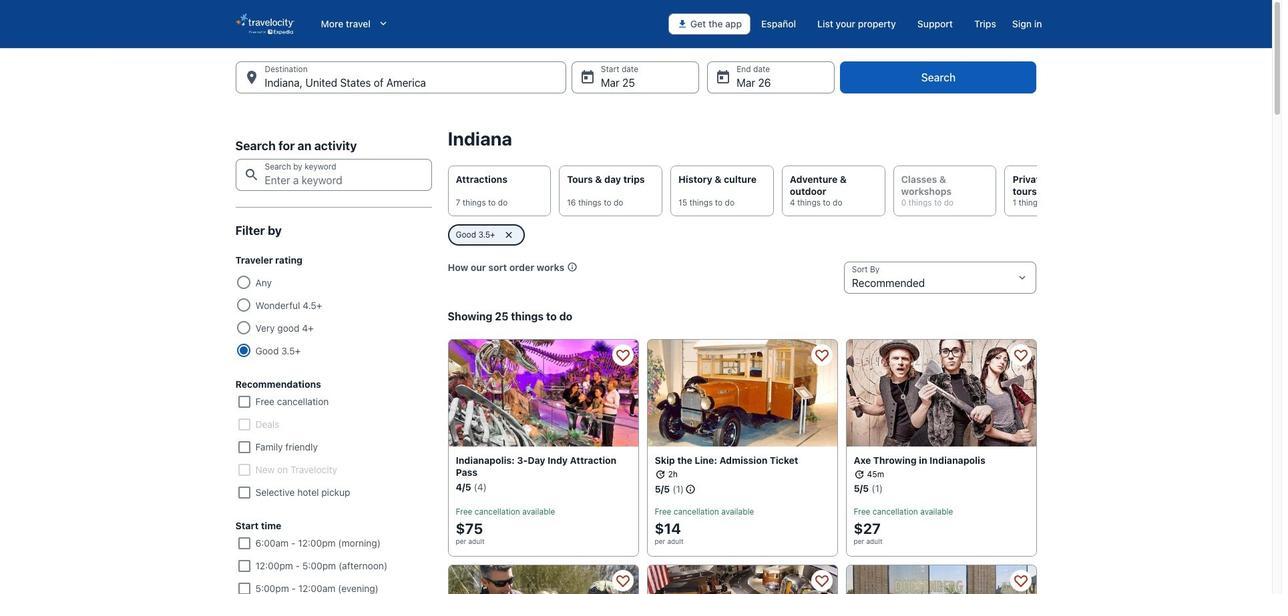 Task type: vqa. For each thing, say whether or not it's contained in the screenshot.
main content
no



Task type: locate. For each thing, give the bounding box(es) containing it.
xsmall image
[[567, 262, 578, 272]]

skip the line: admission ticket image
[[647, 339, 838, 447]]

2 xsmall image from the left
[[854, 469, 864, 480]]

5.0 out of 5 with 1 review element for axe throwing in indianapolis "image" at the bottom of the page's xsmall image
[[854, 483, 869, 495]]

1 horizontal spatial 5.0 out of 5 with 1 review element
[[854, 483, 869, 495]]

5.0 out of 5 with 1 review element for skip the line: admission ticket image xsmall image
[[655, 483, 670, 495]]

1 horizontal spatial xsmall image
[[854, 469, 864, 480]]

xsmall image
[[655, 469, 665, 480], [854, 469, 864, 480]]

xsmall image for axe throwing in indianapolis "image" at the bottom of the page
[[854, 469, 864, 480]]

0 horizontal spatial 5.0 out of 5 with 1 review element
[[655, 483, 670, 495]]

1 xsmall image from the left
[[655, 469, 665, 480]]

0 horizontal spatial xsmall image
[[655, 469, 665, 480]]

next image
[[1029, 183, 1045, 199]]

axe throwing in indianapolis image
[[846, 339, 1037, 447]]

amazing indianapolis scavenger hunt adventure image
[[448, 565, 639, 594]]

5.0 out of 5 with 1 review element
[[854, 483, 869, 495], [655, 483, 670, 495]]



Task type: describe. For each thing, give the bounding box(es) containing it.
Enter a keyword text field
[[235, 159, 432, 191]]

auburn cord duesenberg automobile museum admission ticket image
[[846, 565, 1037, 594]]

travelocity logo image
[[235, 13, 294, 35]]

skip the line to rv/mh hall of fame and museum image
[[647, 565, 838, 594]]

download the app button image
[[677, 19, 688, 29]]

more information about reviews image
[[684, 484, 696, 496]]

previous image
[[440, 183, 456, 199]]

indianapolis: 3-day indy attraction pass image
[[448, 339, 639, 447]]

xsmall image for skip the line: admission ticket image
[[655, 469, 665, 480]]

4.0 out of 5 with 4 reviews element
[[456, 481, 471, 493]]



